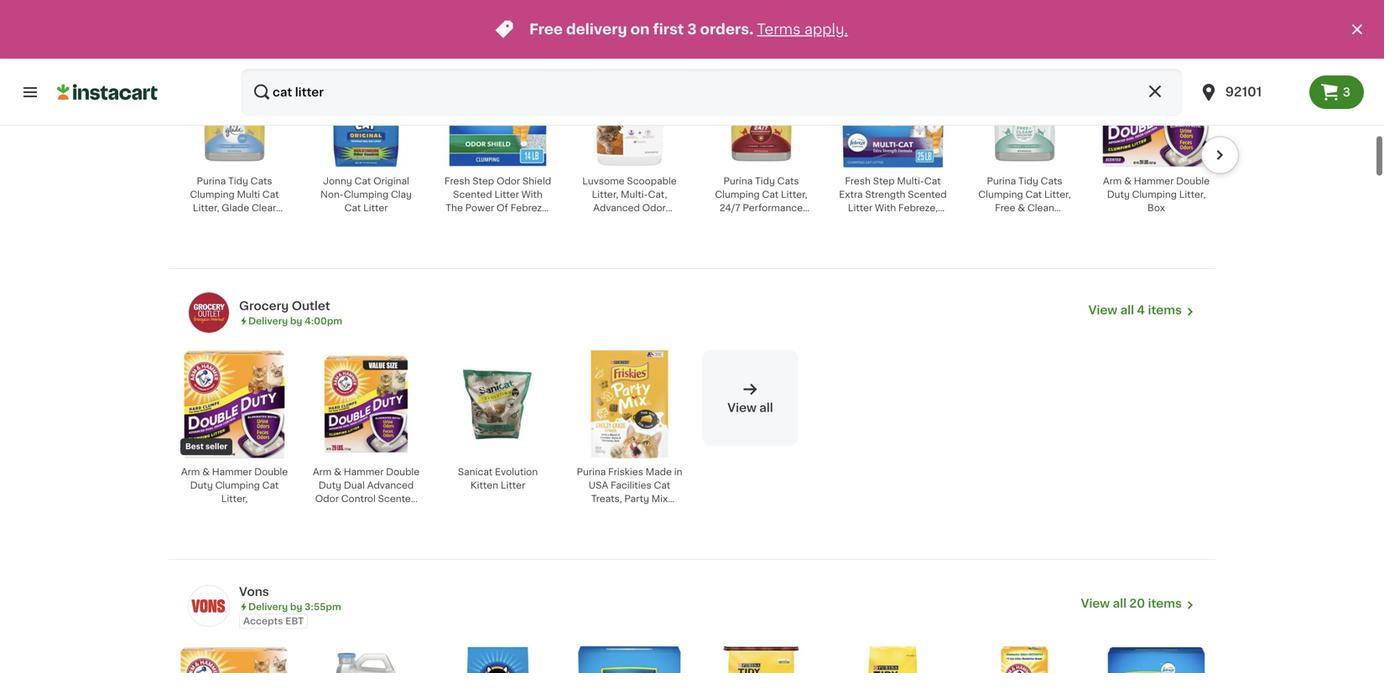 Task type: vqa. For each thing, say whether or not it's contained in the screenshot.
Size to the left
no



Task type: describe. For each thing, give the bounding box(es) containing it.
arm for arm & hammer double duty clumping cat litter,
[[181, 468, 200, 477]]

non-
[[320, 190, 344, 199]]

power
[[465, 203, 494, 213]]

crunch
[[646, 508, 680, 517]]

party
[[624, 494, 649, 504]]

view for view all
[[727, 402, 756, 414]]

clumping inside purina tidy cats clumping multi cat litter, glade clear springs
[[190, 190, 235, 199]]

kitten
[[470, 481, 498, 490]]

box
[[1147, 203, 1165, 213]]

luvsome scoopable litter, multi-cat, advanced odor control, unscented button
[[570, 59, 689, 226]]

original
[[373, 176, 409, 186]]

purina for purina tidy cats clumping cat litter, free & clean unscented multi cat litter
[[987, 176, 1016, 186]]

litter inside sanicat evolution kitten litter
[[501, 481, 525, 490]]

mix
[[651, 494, 668, 504]]

scented inside the "fresh step multi-cat extra strength scented litter with febreze, clumping cat litter"
[[908, 190, 947, 199]]

control
[[341, 494, 376, 504]]

clumping inside arm & hammer double duty clumping litter, box
[[1132, 190, 1177, 199]]

arm for arm & hammer double duty dual advanced odor control scented clumping cat litter,
[[313, 468, 332, 477]]

fresh step odor shield scented litter with the power of febreze, clumping cat litter image
[[444, 59, 552, 168]]

items for view all 4 items
[[1148, 304, 1182, 316]]

item carousel region containing view all
[[152, 343, 1215, 566]]

grocery outlet show all 4 items element
[[239, 298, 1088, 314]]

clumping inside arm & hammer double duty clumping cat litter,
[[215, 481, 260, 490]]

clumping inside fresh step odor shield scented litter with the power of febreze, clumping cat litter
[[453, 217, 497, 226]]

delivery for grocery outlet
[[248, 317, 288, 326]]

double for litter,
[[1176, 176, 1210, 186]]

litter inside jonny cat original non-clumping clay cat litter
[[363, 203, 388, 213]]

multi inside purina tidy cats clumping cat litter, 24/7 performance multi cat litter
[[727, 217, 750, 226]]

3 inside 'limited time offer' region
[[687, 22, 697, 36]]

springs
[[217, 217, 252, 226]]

fresh step odor shield scented litter with the power of febreze, clumping cat litter button
[[439, 59, 557, 226]]

arm & hammer double duty clumping cat litter,
[[181, 468, 288, 504]]

made
[[646, 468, 672, 477]]

double for cat
[[254, 468, 288, 477]]

clear
[[252, 203, 276, 213]]

purina tidy cats clumping cat litter, 24/7 performance multi cat litter image
[[707, 59, 815, 168]]

& for arm & hammer double duty clumping litter, box
[[1124, 176, 1132, 186]]

terms apply. link
[[757, 22, 848, 36]]

accepts ebt
[[243, 617, 304, 626]]

20
[[1129, 598, 1145, 610]]

purina for purina tidy cats clumping cat litter, 24/7 performance multi cat litter
[[723, 176, 753, 186]]

orders.
[[700, 22, 754, 36]]

multi- inside luvsome scoopable litter, multi-cat, advanced odor control, unscented
[[621, 190, 648, 199]]

of
[[497, 203, 508, 213]]

& inside purina tidy cats clumping cat litter, free & clean unscented multi cat litter
[[1018, 203, 1025, 213]]

item carousel region containing purina tidy cats clumping multi cat litter, glade clear springs
[[175, 52, 1239, 275]]

usa
[[589, 481, 608, 490]]

double for advanced
[[386, 468, 420, 477]]

items for view all 20 items
[[1148, 598, 1182, 610]]

multi inside purina tidy cats clumping cat litter, free & clean unscented multi cat litter
[[1030, 217, 1053, 226]]

strength
[[865, 190, 905, 199]]

duty for odor
[[319, 481, 341, 490]]

control,
[[584, 217, 621, 226]]

jonny cat original non-clumping clay cat litter button
[[307, 59, 425, 225]]

view all 4 items
[[1088, 304, 1182, 316]]

clean
[[1027, 203, 1054, 213]]

fresh step multi-cat extra strength scented litter with febreze, clumping cat litter button
[[834, 59, 952, 226]]

advanced inside arm & hammer double duty dual advanced odor control scented clumping cat litter,
[[367, 481, 414, 490]]

3:55pm
[[305, 603, 341, 612]]

24/7
[[720, 203, 740, 213]]

outlet
[[292, 300, 330, 312]]

hammer for litter,
[[1134, 176, 1174, 186]]

first
[[653, 22, 684, 36]]

friskies
[[608, 468, 643, 477]]

performance
[[743, 203, 803, 213]]

unscented inside purina tidy cats clumping cat litter, free & clean unscented multi cat litter
[[977, 217, 1028, 226]]

luvsome scoopable litter, multi-cat, advanced odor control, unscented
[[582, 176, 677, 226]]

facilities
[[611, 481, 651, 490]]

arm & hammer double duty dual advanced odor control scented clumping cat litter,
[[313, 468, 420, 517]]

free inside purina tidy cats clumping cat litter, free & clean unscented multi cat litter
[[995, 203, 1015, 213]]

4
[[1137, 304, 1145, 316]]

cats for purina tidy cats clumping multi cat litter, glade clear springs
[[251, 176, 272, 186]]

clumping inside arm & hammer double duty dual advanced odor control scented clumping cat litter,
[[320, 508, 365, 517]]

step for multi-
[[873, 176, 895, 186]]

& for arm & hammer double duty clumping cat litter,
[[202, 468, 210, 477]]

ebt
[[285, 617, 304, 626]]

purina for purina friskies made in usa facilities cat treats, party mix cheezy craze crunch
[[577, 468, 606, 477]]

purina tidy cats clumping cat litter, free & clean unscented multi cat litter button
[[965, 59, 1084, 239]]

litter, inside arm & hammer double duty dual advanced odor control scented clumping cat litter,
[[386, 508, 412, 517]]

craze
[[617, 508, 644, 517]]

view all 20 items
[[1081, 598, 1182, 610]]

instacart logo image
[[57, 82, 158, 102]]

febreze, inside the "fresh step multi-cat extra strength scented litter with febreze, clumping cat litter"
[[898, 203, 938, 213]]

clumping inside purina tidy cats clumping cat litter, 24/7 performance multi cat litter
[[715, 190, 760, 199]]

in
[[674, 468, 682, 477]]

92101
[[1225, 86, 1262, 98]]

view for view all 4 items
[[1088, 304, 1117, 316]]

vons show all 20 items element
[[239, 584, 1081, 600]]

sanicat
[[458, 468, 493, 477]]

delivery for vons
[[248, 603, 288, 612]]

extra
[[839, 190, 863, 199]]

tidy for glade
[[228, 176, 248, 186]]

multi- inside the "fresh step multi-cat extra strength scented litter with febreze, clumping cat litter"
[[897, 176, 924, 186]]

1 92101 button from the left
[[1188, 69, 1309, 116]]

tidy for performance
[[755, 176, 775, 186]]

arm & hammer double duty dual advanced odor control scented clumping cat litter, button
[[307, 350, 425, 517]]

clumping inside purina tidy cats clumping cat litter, free & clean unscented multi cat litter
[[978, 190, 1023, 199]]

with inside fresh step odor shield scented litter with the power of febreze, clumping cat litter
[[521, 190, 543, 199]]

by for vons
[[290, 603, 302, 612]]

odor inside fresh step odor shield scented litter with the power of febreze, clumping cat litter
[[497, 176, 520, 186]]

all for view all 4 items
[[1120, 304, 1134, 316]]

with inside the "fresh step multi-cat extra strength scented litter with febreze, clumping cat litter"
[[875, 203, 896, 213]]

cat inside purina tidy cats clumping multi cat litter, glade clear springs
[[262, 190, 279, 199]]

vons
[[239, 586, 269, 598]]

fresh step multi-cat extra strength scented litter with febreze, clumping cat litter image
[[839, 59, 947, 168]]

seller
[[205, 443, 227, 451]]

purina tidy cats clumping multi cat litter, glade clear springs image
[[180, 59, 289, 168]]



Task type: locate. For each thing, give the bounding box(es) containing it.
cat inside purina friskies made in usa facilities cat treats, party mix cheezy craze crunch
[[654, 481, 670, 490]]

litter,
[[592, 190, 618, 199], [781, 190, 807, 199], [1044, 190, 1071, 199], [1179, 190, 1206, 199], [193, 203, 219, 213], [221, 494, 248, 504], [386, 508, 412, 517]]

duty
[[1107, 190, 1130, 199], [190, 481, 213, 490], [319, 481, 341, 490]]

1 items from the top
[[1148, 304, 1182, 316]]

& up control
[[334, 468, 341, 477]]

2 horizontal spatial odor
[[642, 203, 666, 213]]

0 horizontal spatial duty
[[190, 481, 213, 490]]

step inside the "fresh step multi-cat extra strength scented litter with febreze, clumping cat litter"
[[873, 176, 895, 186]]

0 vertical spatial item carousel region
[[175, 52, 1239, 275]]

cats inside purina tidy cats clumping cat litter, 24/7 performance multi cat litter
[[777, 176, 799, 186]]

1 horizontal spatial 3
[[1343, 86, 1350, 98]]

odor inside luvsome scoopable litter, multi-cat, advanced odor control, unscented
[[642, 203, 666, 213]]

double down arm & hammer double duty clumping litter,  box image
[[1176, 176, 1210, 186]]

items right "20"
[[1148, 598, 1182, 610]]

0 horizontal spatial arm
[[181, 468, 200, 477]]

grocery
[[239, 300, 289, 312]]

1 tidy from the left
[[228, 176, 248, 186]]

arm & hammer double duty dual advanced odor control scented clumping cat litter, image
[[312, 350, 420, 459]]

fresh
[[444, 176, 470, 186], [845, 176, 871, 186]]

& down best seller
[[202, 468, 210, 477]]

0 horizontal spatial unscented
[[624, 217, 675, 226]]

0 horizontal spatial febreze,
[[511, 203, 550, 213]]

& inside arm & hammer double duty clumping litter, box
[[1124, 176, 1132, 186]]

multi- up the 'strength'
[[897, 176, 924, 186]]

the
[[446, 203, 463, 213]]

1 vertical spatial items
[[1148, 598, 1182, 610]]

scented up power
[[453, 190, 492, 199]]

0 horizontal spatial scented
[[378, 494, 417, 504]]

0 vertical spatial delivery
[[248, 317, 288, 326]]

2 horizontal spatial tidy
[[1018, 176, 1038, 186]]

shield
[[522, 176, 551, 186]]

sanicat evolution kitten litter button
[[439, 350, 557, 502]]

arm down arm & hammer double duty dual advanced odor control scented clumping cat litter, image
[[313, 468, 332, 477]]

2 horizontal spatial arm
[[1103, 176, 1122, 186]]

cats for purina tidy cats clumping cat litter, 24/7 performance multi cat litter
[[777, 176, 799, 186]]

odor down cat,
[[642, 203, 666, 213]]

delivery up "accepts"
[[248, 603, 288, 612]]

tidy for &
[[1018, 176, 1038, 186]]

fresh inside fresh step odor shield scented litter with the power of febreze, clumping cat litter
[[444, 176, 470, 186]]

arm & hammer double duty clumping litter, box
[[1103, 176, 1210, 213]]

jonny
[[323, 176, 352, 186]]

0 vertical spatial with
[[521, 190, 543, 199]]

duty for litter,
[[190, 481, 213, 490]]

clumping inside the "fresh step multi-cat extra strength scented litter with febreze, clumping cat litter"
[[848, 217, 892, 226]]

advanced up control, on the top left of page
[[593, 203, 640, 213]]

0 horizontal spatial free
[[529, 22, 563, 36]]

1 horizontal spatial free
[[995, 203, 1015, 213]]

1 horizontal spatial cats
[[777, 176, 799, 186]]

1 step from the left
[[472, 176, 494, 186]]

grocery outlet
[[239, 300, 330, 312]]

step up the 'strength'
[[873, 176, 895, 186]]

1 horizontal spatial advanced
[[593, 203, 640, 213]]

delivery
[[566, 22, 627, 36]]

double inside arm & hammer double duty clumping cat litter,
[[254, 468, 288, 477]]

tidy up glade
[[228, 176, 248, 186]]

items right 4
[[1148, 304, 1182, 316]]

1 vertical spatial with
[[875, 203, 896, 213]]

duty inside arm & hammer double duty dual advanced odor control scented clumping cat litter,
[[319, 481, 341, 490]]

1 vertical spatial odor
[[642, 203, 666, 213]]

&
[[1124, 176, 1132, 186], [1018, 203, 1025, 213], [202, 468, 210, 477], [334, 468, 341, 477]]

cat,
[[648, 190, 667, 199]]

best
[[185, 443, 204, 451]]

view inside item carousel region
[[727, 402, 756, 414]]

2 step from the left
[[873, 176, 895, 186]]

tidy inside purina tidy cats clumping cat litter, 24/7 performance multi cat litter
[[755, 176, 775, 186]]

double down arm & hammer double duty clumping cat litter, image
[[254, 468, 288, 477]]

cats
[[251, 176, 272, 186], [777, 176, 799, 186], [1041, 176, 1062, 186]]

double left sanicat
[[386, 468, 420, 477]]

0 vertical spatial multi-
[[897, 176, 924, 186]]

cats up clear
[[251, 176, 272, 186]]

2 cats from the left
[[777, 176, 799, 186]]

cat inside arm & hammer double duty clumping cat litter,
[[262, 481, 279, 490]]

item carousel region
[[175, 52, 1239, 275], [152, 343, 1215, 566]]

tidy up 'clean'
[[1018, 176, 1038, 186]]

0 vertical spatial items
[[1148, 304, 1182, 316]]

0 horizontal spatial multi
[[237, 190, 260, 199]]

with down the 'strength'
[[875, 203, 896, 213]]

delivery by 4:00pm
[[248, 317, 342, 326]]

scented right the 'strength'
[[908, 190, 947, 199]]

purina tidy cats clumping multi cat litter, glade clear springs button
[[175, 59, 294, 226]]

view
[[1088, 304, 1117, 316], [727, 402, 756, 414], [1081, 598, 1110, 610]]

2 horizontal spatial double
[[1176, 176, 1210, 186]]

cats up 'clean'
[[1041, 176, 1062, 186]]

step
[[472, 176, 494, 186], [873, 176, 895, 186]]

0 horizontal spatial cats
[[251, 176, 272, 186]]

Search field
[[242, 69, 1182, 116]]

0 horizontal spatial tidy
[[228, 176, 248, 186]]

1 vertical spatial all
[[759, 402, 773, 414]]

1 febreze, from the left
[[511, 203, 550, 213]]

odor inside arm & hammer double duty dual advanced odor control scented clumping cat litter,
[[315, 494, 339, 504]]

tidy inside purina tidy cats clumping cat litter, free & clean unscented multi cat litter
[[1018, 176, 1038, 186]]

cats inside purina tidy cats clumping multi cat litter, glade clear springs
[[251, 176, 272, 186]]

& inside arm & hammer double duty dual advanced odor control scented clumping cat litter,
[[334, 468, 341, 477]]

tidy inside purina tidy cats clumping multi cat litter, glade clear springs
[[228, 176, 248, 186]]

purina inside purina tidy cats clumping multi cat litter, glade clear springs
[[197, 176, 226, 186]]

scoopable
[[627, 176, 677, 186]]

scented inside arm & hammer double duty dual advanced odor control scented clumping cat litter,
[[378, 494, 417, 504]]

purina tidy cats clumping cat litter, free & clean unscented multi cat litter
[[977, 176, 1072, 239]]

2 unscented from the left
[[977, 217, 1028, 226]]

1 vertical spatial view
[[727, 402, 756, 414]]

litter, inside purina tidy cats clumping cat litter, free & clean unscented multi cat litter
[[1044, 190, 1071, 199]]

arm for arm & hammer double duty clumping litter, box
[[1103, 176, 1122, 186]]

unscented down 'clean'
[[977, 217, 1028, 226]]

1 delivery from the top
[[248, 317, 288, 326]]

2 92101 button from the left
[[1198, 69, 1299, 116]]

litter
[[494, 190, 519, 199], [363, 203, 388, 213], [848, 203, 873, 213], [518, 217, 543, 226], [771, 217, 796, 226], [914, 217, 938, 226], [1012, 230, 1037, 239], [501, 481, 525, 490]]

with down shield
[[521, 190, 543, 199]]

purina
[[197, 176, 226, 186], [723, 176, 753, 186], [987, 176, 1016, 186], [577, 468, 606, 477]]

delivery
[[248, 317, 288, 326], [248, 603, 288, 612]]

tidy
[[228, 176, 248, 186], [755, 176, 775, 186], [1018, 176, 1038, 186]]

0 horizontal spatial multi-
[[621, 190, 648, 199]]

1 horizontal spatial fresh
[[845, 176, 871, 186]]

dual
[[344, 481, 365, 490]]

purina up 24/7
[[723, 176, 753, 186]]

treats,
[[591, 494, 622, 504]]

clumping
[[190, 190, 235, 199], [344, 190, 388, 199], [715, 190, 760, 199], [978, 190, 1023, 199], [1132, 190, 1177, 199], [453, 217, 497, 226], [848, 217, 892, 226], [215, 481, 260, 490], [320, 508, 365, 517]]

fresh up extra
[[845, 176, 871, 186]]

cats inside purina tidy cats clumping cat litter, free & clean unscented multi cat litter
[[1041, 176, 1062, 186]]

luvsome scoopable litter, multi-cat, advanced odor control, unscented image
[[575, 59, 684, 168]]

3 tidy from the left
[[1018, 176, 1038, 186]]

step up power
[[472, 176, 494, 186]]

multi up glade
[[237, 190, 260, 199]]

1 horizontal spatial step
[[873, 176, 895, 186]]

1 horizontal spatial arm
[[313, 468, 332, 477]]

scented right control
[[378, 494, 417, 504]]

febreze, inside fresh step odor shield scented litter with the power of febreze, clumping cat litter
[[511, 203, 550, 213]]

92101 button
[[1188, 69, 1309, 116], [1198, 69, 1299, 116]]

jonny cat original non-clumping clay cat litter image
[[312, 59, 420, 168]]

2 horizontal spatial multi
[[1030, 217, 1053, 226]]

duty for box
[[1107, 190, 1130, 199]]

purina inside purina tidy cats clumping cat litter, free & clean unscented multi cat litter
[[987, 176, 1016, 186]]

febreze,
[[511, 203, 550, 213], [898, 203, 938, 213]]

litter inside purina tidy cats clumping cat litter, free & clean unscented multi cat litter
[[1012, 230, 1037, 239]]

double
[[1176, 176, 1210, 186], [254, 468, 288, 477], [386, 468, 420, 477]]

double inside arm & hammer double duty clumping litter, box
[[1176, 176, 1210, 186]]

advanced up control
[[367, 481, 414, 490]]

duty inside arm & hammer double duty clumping litter, box
[[1107, 190, 1130, 199]]

fresh step multi-cat extra strength scented litter with febreze, clumping cat litter
[[839, 176, 947, 226]]

1 horizontal spatial odor
[[497, 176, 520, 186]]

2 fresh from the left
[[845, 176, 871, 186]]

3 inside button
[[1343, 86, 1350, 98]]

purina inside purina tidy cats clumping cat litter, 24/7 performance multi cat litter
[[723, 176, 753, 186]]

0 horizontal spatial 3
[[687, 22, 697, 36]]

purina up usa
[[577, 468, 606, 477]]

cheezy
[[579, 508, 614, 517]]

on
[[630, 22, 650, 36]]

hammer for advanced
[[344, 468, 384, 477]]

0 horizontal spatial double
[[254, 468, 288, 477]]

0 horizontal spatial step
[[472, 176, 494, 186]]

0 vertical spatial all
[[1120, 304, 1134, 316]]

all for view all 20 items
[[1113, 598, 1127, 610]]

2 tidy from the left
[[755, 176, 775, 186]]

hammer inside arm & hammer double duty clumping cat litter,
[[212, 468, 252, 477]]

hammer for cat
[[212, 468, 252, 477]]

all for view all
[[759, 402, 773, 414]]

hammer down the seller
[[212, 468, 252, 477]]

0 vertical spatial advanced
[[593, 203, 640, 213]]

by up ebt
[[290, 603, 302, 612]]

4:00pm
[[305, 317, 342, 326]]

view all link
[[702, 350, 799, 446]]

view all
[[727, 402, 773, 414]]

litter, inside arm & hammer double duty clumping cat litter,
[[221, 494, 248, 504]]

0 vertical spatial view
[[1088, 304, 1117, 316]]

fresh inside the "fresh step multi-cat extra strength scented litter with febreze, clumping cat litter"
[[845, 176, 871, 186]]

cat
[[354, 176, 371, 186], [924, 176, 941, 186], [262, 190, 279, 199], [762, 190, 779, 199], [1025, 190, 1042, 199], [344, 203, 361, 213], [500, 217, 516, 226], [752, 217, 769, 226], [895, 217, 911, 226], [1056, 217, 1072, 226], [262, 481, 279, 490], [654, 481, 670, 490], [367, 508, 384, 517]]

free
[[529, 22, 563, 36], [995, 203, 1015, 213]]

1 vertical spatial multi-
[[621, 190, 648, 199]]

1 horizontal spatial duty
[[319, 481, 341, 490]]

1 horizontal spatial unscented
[[977, 217, 1028, 226]]

0 vertical spatial by
[[290, 317, 302, 326]]

1 horizontal spatial scented
[[453, 190, 492, 199]]

0 vertical spatial 3
[[687, 22, 697, 36]]

best seller
[[185, 443, 227, 451]]

purina tidy cats clumping cat litter, 24/7 performance multi cat litter button
[[702, 59, 820, 226]]

step for odor
[[472, 176, 494, 186]]

arm inside arm & hammer double duty clumping litter, box
[[1103, 176, 1122, 186]]

fresh for extra
[[845, 176, 871, 186]]

purina inside purina friskies made in usa facilities cat treats, party mix cheezy craze crunch
[[577, 468, 606, 477]]

clay
[[391, 190, 412, 199]]

arm inside arm & hammer double duty clumping cat litter,
[[181, 468, 200, 477]]

1 vertical spatial delivery
[[248, 603, 288, 612]]

purina friskies made in usa facilities cat treats, party mix cheezy craze crunch
[[577, 468, 682, 517]]

multi
[[237, 190, 260, 199], [727, 217, 750, 226], [1030, 217, 1053, 226]]

1 unscented from the left
[[624, 217, 675, 226]]

purina tidy cats clumping cat litter, 24/7 performance multi cat litter
[[715, 176, 807, 226]]

free delivery on first 3 orders. terms apply.
[[529, 22, 848, 36]]

1 fresh from the left
[[444, 176, 470, 186]]

1 horizontal spatial double
[[386, 468, 420, 477]]

2 horizontal spatial cats
[[1041, 176, 1062, 186]]

free inside 'limited time offer' region
[[529, 22, 563, 36]]

None search field
[[242, 69, 1182, 116]]

items
[[1148, 304, 1182, 316], [1148, 598, 1182, 610]]

arm down arm & hammer double duty clumping litter,  box image
[[1103, 176, 1122, 186]]

jonny cat original non-clumping clay cat litter
[[320, 176, 412, 213]]

multi-
[[897, 176, 924, 186], [621, 190, 648, 199]]

2 delivery from the top
[[248, 603, 288, 612]]

purina for purina tidy cats clumping multi cat litter, glade clear springs
[[197, 176, 226, 186]]

0 horizontal spatial advanced
[[367, 481, 414, 490]]

arm & hammer double duty clumping litter, box button
[[1097, 59, 1215, 225]]

litter, inside luvsome scoopable litter, multi-cat, advanced odor control, unscented
[[592, 190, 618, 199]]

litter, inside purina tidy cats clumping cat litter, 24/7 performance multi cat litter
[[781, 190, 807, 199]]

odor left control
[[315, 494, 339, 504]]

step inside fresh step odor shield scented litter with the power of febreze, clumping cat litter
[[472, 176, 494, 186]]

multi down 24/7
[[727, 217, 750, 226]]

1 horizontal spatial hammer
[[344, 468, 384, 477]]

& left 'clean'
[[1018, 203, 1025, 213]]

by down grocery outlet
[[290, 317, 302, 326]]

0 horizontal spatial with
[[521, 190, 543, 199]]

advanced inside luvsome scoopable litter, multi-cat, advanced odor control, unscented
[[593, 203, 640, 213]]

sanicat evolution kitten litter
[[458, 468, 538, 490]]

odor up the of
[[497, 176, 520, 186]]

1 horizontal spatial multi
[[727, 217, 750, 226]]

double inside arm & hammer double duty dual advanced odor control scented clumping cat litter,
[[386, 468, 420, 477]]

febreze, down the 'strength'
[[898, 203, 938, 213]]

hammer inside arm & hammer double duty clumping litter, box
[[1134, 176, 1174, 186]]

cats for purina tidy cats clumping cat litter, free & clean unscented multi cat litter
[[1041, 176, 1062, 186]]

delivery down grocery
[[248, 317, 288, 326]]

cat inside fresh step odor shield scented litter with the power of febreze, clumping cat litter
[[500, 217, 516, 226]]

purina friskies made in usa facilities cat treats, party mix cheezy craze crunch image
[[575, 350, 684, 459]]

& inside arm & hammer double duty clumping cat litter,
[[202, 468, 210, 477]]

0 vertical spatial free
[[529, 22, 563, 36]]

3 cats from the left
[[1041, 176, 1062, 186]]

1 vertical spatial advanced
[[367, 481, 414, 490]]

febreze, down shield
[[511, 203, 550, 213]]

1 cats from the left
[[251, 176, 272, 186]]

arm & hammer double duty clumping cat litter, image
[[180, 350, 289, 459]]

1 vertical spatial by
[[290, 603, 302, 612]]

unscented inside luvsome scoopable litter, multi-cat, advanced odor control, unscented
[[624, 217, 675, 226]]

1 vertical spatial 3
[[1343, 86, 1350, 98]]

with
[[521, 190, 543, 199], [875, 203, 896, 213]]

purina tidy cats clumping cat litter, free & clean unscented multi cat litter image
[[970, 59, 1079, 168]]

purina down purina tidy cats clumping cat litter, free & clean unscented multi cat litter image
[[987, 176, 1016, 186]]

purina tidy cats clumping multi cat litter, glade clear springs
[[190, 176, 279, 226]]

0 vertical spatial odor
[[497, 176, 520, 186]]

litter inside purina tidy cats clumping cat litter, 24/7 performance multi cat litter
[[771, 217, 796, 226]]

free left delivery
[[529, 22, 563, 36]]

2 vertical spatial odor
[[315, 494, 339, 504]]

purina friskies made in usa facilities cat treats, party mix cheezy craze crunch button
[[570, 350, 689, 517]]

0 horizontal spatial fresh
[[444, 176, 470, 186]]

cat inside arm & hammer double duty dual advanced odor control scented clumping cat litter,
[[367, 508, 384, 517]]

multi down 'clean'
[[1030, 217, 1053, 226]]

unscented
[[624, 217, 675, 226], [977, 217, 1028, 226]]

arm inside arm & hammer double duty dual advanced odor control scented clumping cat litter,
[[313, 468, 332, 477]]

1 by from the top
[[290, 317, 302, 326]]

hammer
[[1134, 176, 1174, 186], [212, 468, 252, 477], [344, 468, 384, 477]]

2 horizontal spatial hammer
[[1134, 176, 1174, 186]]

clumping inside jonny cat original non-clumping clay cat litter
[[344, 190, 388, 199]]

0 horizontal spatial odor
[[315, 494, 339, 504]]

glade
[[222, 203, 249, 213]]

3 button
[[1309, 75, 1364, 109]]

2 horizontal spatial duty
[[1107, 190, 1130, 199]]

arm down best
[[181, 468, 200, 477]]

duty inside arm & hammer double duty clumping cat litter,
[[190, 481, 213, 490]]

hammer up dual at the left of the page
[[344, 468, 384, 477]]

1 vertical spatial free
[[995, 203, 1015, 213]]

purina up glade
[[197, 176, 226, 186]]

tidy up performance
[[755, 176, 775, 186]]

accepts
[[243, 617, 283, 626]]

unscented down cat,
[[624, 217, 675, 226]]

free left 'clean'
[[995, 203, 1015, 213]]

1 horizontal spatial tidy
[[755, 176, 775, 186]]

litter, inside purina tidy cats clumping multi cat litter, glade clear springs
[[193, 203, 219, 213]]

hammer up box
[[1134, 176, 1174, 186]]

2 by from the top
[[290, 603, 302, 612]]

0 horizontal spatial hammer
[[212, 468, 252, 477]]

1 vertical spatial item carousel region
[[152, 343, 1215, 566]]

2 febreze, from the left
[[898, 203, 938, 213]]

apply.
[[804, 22, 848, 36]]

2 horizontal spatial scented
[[908, 190, 947, 199]]

all
[[1120, 304, 1134, 316], [759, 402, 773, 414], [1113, 598, 1127, 610]]

odor
[[497, 176, 520, 186], [642, 203, 666, 213], [315, 494, 339, 504]]

delivery by 3:55pm
[[248, 603, 341, 612]]

terms
[[757, 22, 801, 36]]

scented
[[453, 190, 492, 199], [908, 190, 947, 199], [378, 494, 417, 504]]

3
[[687, 22, 697, 36], [1343, 86, 1350, 98]]

litter, inside arm & hammer double duty clumping litter, box
[[1179, 190, 1206, 199]]

& down arm & hammer double duty clumping litter,  box image
[[1124, 176, 1132, 186]]

1 horizontal spatial febreze,
[[898, 203, 938, 213]]

by for grocery outlet
[[290, 317, 302, 326]]

2 vertical spatial view
[[1081, 598, 1110, 610]]

1 horizontal spatial multi-
[[897, 176, 924, 186]]

2 items from the top
[[1148, 598, 1182, 610]]

view for view all 20 items
[[1081, 598, 1110, 610]]

2 vertical spatial all
[[1113, 598, 1127, 610]]

fresh up the
[[444, 176, 470, 186]]

& for arm & hammer double duty dual advanced odor control scented clumping cat litter,
[[334, 468, 341, 477]]

limited time offer region
[[0, 0, 1347, 59]]

fresh for scented
[[444, 176, 470, 186]]

multi- down "scoopable"
[[621, 190, 648, 199]]

arm & hammer double duty clumping litter,  box image
[[1102, 59, 1210, 168]]

hammer inside arm & hammer double duty dual advanced odor control scented clumping cat litter,
[[344, 468, 384, 477]]

multi inside purina tidy cats clumping multi cat litter, glade clear springs
[[237, 190, 260, 199]]

sanicat evolution kitten litter image
[[444, 350, 552, 459]]

arm
[[1103, 176, 1122, 186], [181, 468, 200, 477], [313, 468, 332, 477]]

1 horizontal spatial with
[[875, 203, 896, 213]]

luvsome
[[582, 176, 625, 186]]

fresh step odor shield scented litter with the power of febreze, clumping cat litter
[[444, 176, 551, 226]]

scented inside fresh step odor shield scented litter with the power of febreze, clumping cat litter
[[453, 190, 492, 199]]

cats up performance
[[777, 176, 799, 186]]

evolution
[[495, 468, 538, 477]]



